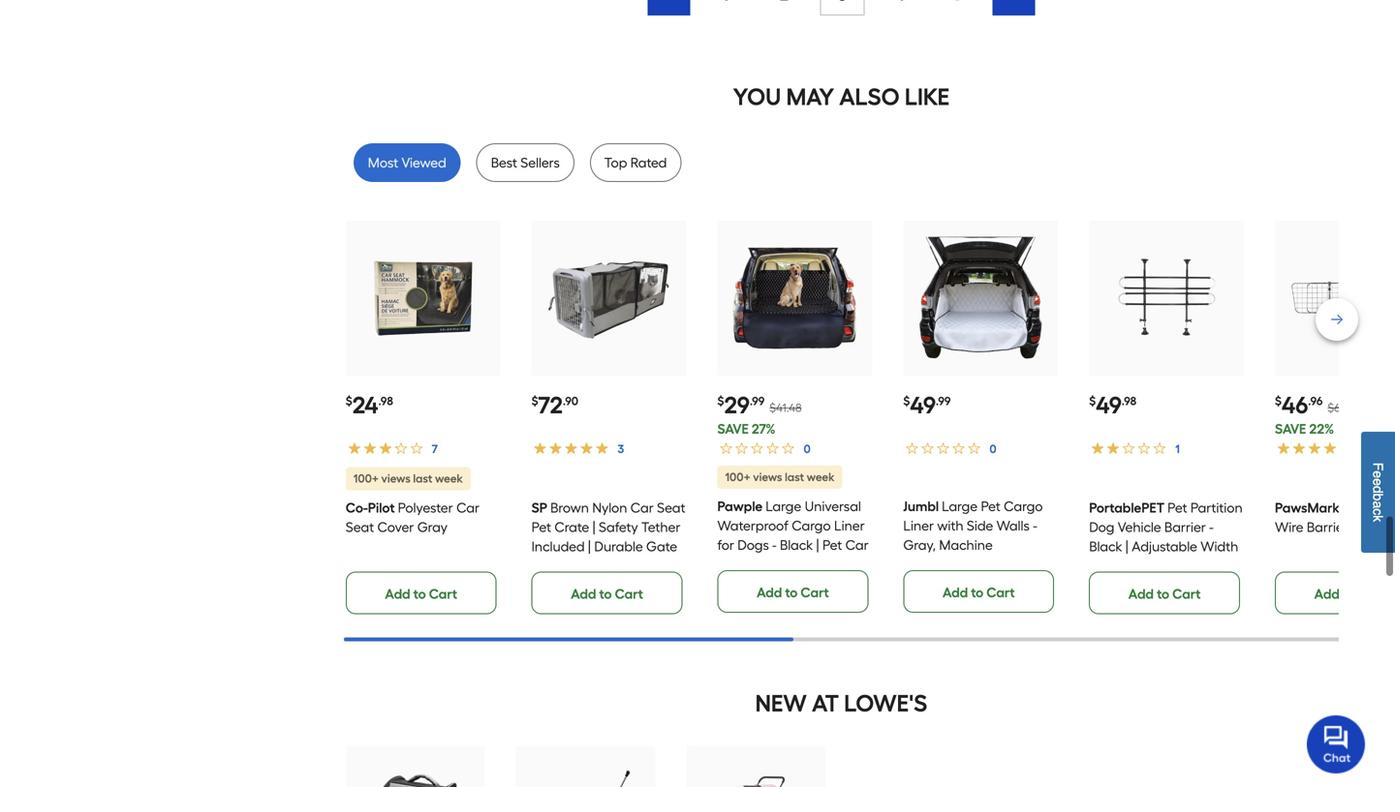 Task type: vqa. For each thing, say whether or not it's contained in the screenshot.
Increasing
no



Task type: describe. For each thing, give the bounding box(es) containing it.
pet inside pet partition dog vehicle barrier - black | adjustable width & height | keeps pets safe & secure in your vehicle | easy installation
[[1168, 500, 1188, 516]]

1 vertical spatial &
[[1121, 578, 1130, 594]]

- inside pet partition dog vehicle barrier - black | adjustable width & height | keeps pets safe & secure in your vehicle | easy installation
[[1210, 519, 1214, 536]]

| up vehicles in the bottom of the page
[[817, 537, 819, 554]]

black inside large universal waterproof cargo liner for dogs - black | pet car seat cover | machine washable polyester | fits all standard vehicles
[[780, 537, 813, 554]]

gray
[[417, 519, 448, 536]]

0 vertical spatial vehicle
[[1118, 519, 1162, 536]]

2 e from the top
[[1371, 479, 1386, 486]]

$ for $ 49 .98
[[1090, 394, 1096, 408]]

universal inside large universal waterproof cargo liner for dogs - black | pet car seat cover | machine washable polyester | fits all standard vehicles
[[805, 499, 861, 515]]

f e e d b a c k button
[[1362, 432, 1396, 553]]

$ 46 .96 $60.58 save 22%
[[1275, 391, 1363, 437]]

to for $ 24 .98
[[413, 586, 426, 603]]

100+ for save 27%
[[725, 470, 751, 484]]

d
[[1371, 486, 1386, 494]]

most viewed
[[368, 154, 446, 171]]

22%
[[1310, 421, 1335, 437]]

| right crate
[[593, 519, 596, 536]]

viewed
[[402, 154, 446, 171]]

| up secure
[[1146, 558, 1149, 575]]

| right 'sides' at the left of the page
[[683, 558, 685, 575]]

cart for $ 49 .98
[[1173, 586, 1201, 603]]

easy
[[1142, 597, 1171, 613]]

$ 49 .99
[[904, 391, 951, 420]]

all
[[718, 595, 732, 612]]

installation
[[1174, 597, 1241, 613]]

cart for $ 49 .99
[[987, 585, 1015, 601]]

machine inside large universal waterproof cargo liner for dogs - black | pet car seat cover | machine washable polyester | fits all standard vehicles
[[795, 557, 849, 573]]

| up standard
[[789, 557, 792, 573]]

fits
[[848, 576, 869, 593]]

add to cart link for $ 49 .98
[[1090, 572, 1241, 615]]

standard
[[736, 595, 793, 612]]

co-pilot
[[346, 500, 395, 516]]

add inside the "29" list item
[[757, 585, 782, 601]]

$ 29 .99 $41.48 save 27%
[[718, 391, 802, 437]]

top rated
[[605, 154, 667, 171]]

also
[[840, 83, 900, 111]]

views for save 27%
[[753, 470, 783, 484]]

72 list item
[[532, 221, 687, 615]]

you
[[733, 83, 781, 111]]

last for save 27%
[[785, 470, 804, 484]]

waterproof inside large pet cargo liner with side walls - gray, machine washable, universal fit - pet car seat cover for large dogs/cats - waterproof
[[904, 615, 975, 631]]

add for $ 49 .99
[[943, 585, 968, 601]]

72
[[538, 391, 563, 420]]

dogs/cats
[[943, 595, 1009, 612]]

to for $ 49 .98
[[1157, 586, 1170, 603]]

partition
[[1191, 500, 1243, 516]]

black inside pet partition dog vehicle barrier - black | adjustable width & height | keeps pets safe & secure in your vehicle | easy installation
[[1090, 539, 1123, 555]]

best sellers
[[491, 154, 560, 171]]

seat inside large pet cargo liner with side walls - gray, machine washable, universal fit - pet car seat cover for large dogs/cats - waterproof
[[953, 576, 981, 593]]

new at lowe's
[[756, 690, 928, 718]]

46 list item
[[1275, 221, 1396, 615]]

brown nylon car seat pet crate | safety tether included | durable gate entry | mesh panel sides | adjustable security leash
[[532, 500, 686, 613]]

.96
[[1309, 394, 1323, 408]]

width
[[1201, 539, 1239, 555]]

large pet cargo liner with side walls - gray, machine washable, universal fit - pet car seat cover for large dogs/cats - waterproof
[[904, 499, 1054, 631]]

add for $ 24 .98
[[385, 586, 411, 603]]

in
[[1179, 578, 1190, 594]]

included
[[532, 539, 585, 555]]

siavonce gray 4-wheels dog/cat stroller weight capacity 28.7-lb image
[[530, 768, 642, 788]]

cargo inside large pet cargo liner with side walls - gray, machine washable, universal fit - pet car seat cover for large dogs/cats - waterproof
[[1004, 499, 1043, 515]]

nylon
[[592, 500, 627, 516]]

last for 24
[[413, 472, 433, 486]]

29
[[724, 391, 750, 420]]

add to cart for $ 49 .98
[[1129, 586, 1201, 603]]

b
[[1371, 494, 1386, 501]]

vehicles
[[797, 595, 846, 612]]

entry
[[532, 558, 563, 575]]

plastic an
[[1275, 500, 1396, 536]]

rated
[[631, 154, 667, 171]]

1 horizontal spatial large
[[904, 595, 939, 612]]

liner inside large pet cargo liner with side walls - gray, machine washable, universal fit - pet car seat cover for large dogs/cats - waterproof
[[904, 518, 934, 534]]

$ 24 .98
[[346, 391, 393, 420]]

pet inside brown nylon car seat pet crate | safety tether included | durable gate entry | mesh panel sides | adjustable security leash
[[532, 519, 551, 536]]

cover inside large pet cargo liner with side walls - gray, machine washable, universal fit - pet car seat cover for large dogs/cats - waterproof
[[985, 576, 1021, 593]]

large universal waterproof cargo liner for dogs - black | pet car seat cover | machine washable polyester | fits all standard vehicles
[[718, 499, 869, 612]]

like
[[905, 83, 950, 111]]

to inside the "29" list item
[[785, 585, 798, 601]]

f
[[1371, 463, 1386, 471]]

may
[[787, 83, 835, 111]]

seat inside brown nylon car seat pet crate | safety tether included | durable gate entry | mesh panel sides | adjustable security leash
[[657, 500, 686, 516]]

pet down the washable,
[[904, 576, 923, 593]]

pawsmark plastic and wire barrier, black image
[[1291, 236, 1396, 360]]

for inside large universal waterproof cargo liner for dogs - black | pet car seat cover | machine washable polyester | fits all standard vehicles
[[718, 537, 735, 554]]

.90
[[563, 394, 579, 408]]

| left fits in the right bottom of the page
[[842, 576, 845, 593]]

pet partition dog vehicle barrier - black | adjustable width & height | keeps pets safe & secure in your vehicle | easy installation
[[1090, 500, 1243, 613]]

fit
[[1032, 557, 1046, 573]]

you may also like
[[733, 83, 950, 111]]

pawple
[[718, 499, 763, 515]]

siavonce pink 4-wheels dog/cat stroller weight capacity 34-lb image
[[701, 768, 812, 788]]

add to cart link inside the "29" list item
[[718, 571, 869, 613]]

$ for $ 29 .99 $41.48 save 27%
[[718, 394, 724, 408]]

siavonce 12.6-in x 9.8-in x 16.5-in gray polyester small cat backpack image
[[360, 768, 471, 788]]

add to cart link for $ 24 .98
[[346, 572, 497, 615]]

co-pilot polyester car seat cover gray image
[[361, 236, 485, 360]]

49 for $ 49 .98
[[1096, 391, 1122, 420]]

add to cart for $ 24 .98
[[385, 586, 457, 603]]

your
[[1193, 578, 1220, 594]]

chat invite button image
[[1307, 715, 1367, 774]]

liner inside large universal waterproof cargo liner for dogs - black | pet car seat cover | machine washable polyester | fits all standard vehicles
[[834, 518, 865, 534]]

leash
[[532, 597, 569, 613]]

to for $ 49 .99
[[971, 585, 984, 601]]

1 vertical spatial vehicle
[[1090, 597, 1133, 613]]

durable
[[594, 539, 643, 555]]

an
[[1387, 500, 1396, 516]]

crate
[[555, 519, 590, 536]]

$ for $ 24 .98
[[346, 394, 353, 408]]

portablepet pet partition dog vehicle barrier - black | adjustable width & height | keeps pets safe & secure in your vehicle | easy installation image
[[1105, 236, 1229, 360]]



Task type: locate. For each thing, give the bounding box(es) containing it.
100+ views last week up "polyester car seat cover gray"
[[354, 472, 463, 486]]

0 vertical spatial waterproof
[[718, 518, 789, 534]]

car inside brown nylon car seat pet crate | safety tether included | durable gate entry | mesh panel sides | adjustable security leash
[[631, 500, 654, 516]]

adjustable
[[1132, 539, 1198, 555], [532, 578, 597, 594]]

.98 inside $ 24 .98
[[378, 394, 393, 408]]

1 vertical spatial machine
[[795, 557, 849, 573]]

.99 for 29
[[750, 394, 765, 408]]

week inside the "29" list item
[[807, 470, 835, 484]]

add down "polyester car seat cover gray"
[[385, 586, 411, 603]]

week
[[807, 470, 835, 484], [435, 472, 463, 486]]

add down the washable,
[[943, 585, 968, 601]]

cover
[[377, 519, 414, 536], [749, 557, 786, 573], [985, 576, 1021, 593]]

pet inside large universal waterproof cargo liner for dogs - black | pet car seat cover | machine washable polyester | fits all standard vehicles
[[823, 537, 842, 554]]

to down 'gray'
[[413, 586, 426, 603]]

100+ for 24
[[354, 472, 379, 486]]

$ inside $ 46 .96 $60.58 save 22%
[[1275, 394, 1282, 408]]

cart down keeps
[[1173, 586, 1201, 603]]

cart down walls
[[987, 585, 1015, 601]]

cart for $ 72 .90
[[615, 586, 643, 603]]

week up large universal waterproof cargo liner for dogs - black | pet car seat cover | machine washable polyester | fits all standard vehicles
[[807, 470, 835, 484]]

0 vertical spatial universal
[[805, 499, 861, 515]]

cart inside the "29" list item
[[801, 585, 829, 601]]

| left easy on the bottom of page
[[1136, 597, 1139, 613]]

adjustable up keeps
[[1132, 539, 1198, 555]]

1 vertical spatial polyester
[[783, 576, 839, 593]]

1 liner from the left
[[834, 518, 865, 534]]

seat inside "polyester car seat cover gray"
[[346, 519, 374, 536]]

- right dogs/cats
[[1012, 595, 1016, 612]]

0 horizontal spatial cargo
[[792, 518, 831, 534]]

100+ views last week up pawple
[[725, 470, 835, 484]]

1 vertical spatial for
[[1025, 576, 1042, 593]]

$41.48
[[770, 401, 802, 415]]

e up b
[[1371, 479, 1386, 486]]

add to cart for $ 72 .90
[[571, 586, 643, 603]]

100+ up pawple
[[725, 470, 751, 484]]

machine up vehicles in the bottom of the page
[[795, 557, 849, 573]]

tether
[[642, 519, 681, 536]]

add to cart for $ 49 .99
[[943, 585, 1015, 601]]

seat up dogs/cats
[[953, 576, 981, 593]]

car inside "polyester car seat cover gray"
[[457, 500, 480, 516]]

polyester inside "polyester car seat cover gray"
[[398, 500, 453, 516]]

pet up vehicles in the bottom of the page
[[823, 537, 842, 554]]

1 horizontal spatial 100+ views last week
[[725, 470, 835, 484]]

add to cart down the washable,
[[943, 585, 1015, 601]]

safety
[[599, 519, 638, 536]]

to for $ 72 .90
[[599, 586, 612, 603]]

washable
[[718, 576, 780, 593]]

1 horizontal spatial black
[[1090, 539, 1123, 555]]

pets
[[1193, 558, 1219, 575]]

last inside 24 list item
[[413, 472, 433, 486]]

views
[[753, 470, 783, 484], [381, 472, 411, 486]]

$ for $ 46 .96 $60.58 save 22%
[[1275, 394, 1282, 408]]

0 vertical spatial adjustable
[[1132, 539, 1198, 555]]

1 horizontal spatial last
[[785, 470, 804, 484]]

cart left fits in the right bottom of the page
[[801, 585, 829, 601]]

save inside the $ 29 .99 $41.48 save 27%
[[718, 421, 749, 437]]

cover inside "polyester car seat cover gray"
[[377, 519, 414, 536]]

polyester up vehicles in the bottom of the page
[[783, 576, 839, 593]]

29 list item
[[718, 221, 873, 613]]

0 vertical spatial cargo
[[1004, 499, 1043, 515]]

1 horizontal spatial .98
[[1122, 394, 1137, 408]]

1 horizontal spatial adjustable
[[1132, 539, 1198, 555]]

0 horizontal spatial liner
[[834, 518, 865, 534]]

new
[[756, 690, 807, 718]]

100+ views last week for 24
[[354, 472, 463, 486]]

100+ views last week for save 27%
[[725, 470, 835, 484]]

1 horizontal spatial views
[[753, 470, 783, 484]]

car up tether
[[631, 500, 654, 516]]

add down height
[[1129, 586, 1154, 603]]

2 49 from the left
[[1096, 391, 1122, 420]]

side
[[967, 518, 994, 534]]

panel
[[609, 558, 643, 575]]

e up d
[[1371, 471, 1386, 479]]

1 e from the top
[[1371, 471, 1386, 479]]

portablepet
[[1090, 500, 1165, 516]]

0 horizontal spatial .99
[[750, 394, 765, 408]]

universal inside large pet cargo liner with side walls - gray, machine washable, universal fit - pet car seat cover for large dogs/cats - waterproof
[[972, 557, 1029, 573]]

views for 24
[[381, 472, 411, 486]]

plastic
[[1343, 500, 1383, 516]]

save down 29
[[718, 421, 749, 437]]

large up with
[[942, 499, 978, 515]]

- right walls
[[1033, 518, 1038, 534]]

car left sp
[[457, 500, 480, 516]]

car inside large universal waterproof cargo liner for dogs - black | pet car seat cover | machine washable polyester | fits all standard vehicles
[[846, 537, 869, 554]]

1 save from the left
[[718, 421, 749, 437]]

black right dogs
[[780, 537, 813, 554]]

large for liner
[[942, 499, 978, 515]]

universal left fit
[[972, 557, 1029, 573]]

add inside 24 list item
[[385, 586, 411, 603]]

best
[[491, 154, 517, 171]]

car up fits in the right bottom of the page
[[846, 537, 869, 554]]

add to cart link for $ 72 .90
[[532, 572, 683, 615]]

100+ inside 24 list item
[[354, 472, 379, 486]]

| up height
[[1126, 539, 1129, 555]]

1 horizontal spatial machine
[[939, 537, 993, 554]]

add for $ 49 .98
[[1129, 586, 1154, 603]]

large inside large universal waterproof cargo liner for dogs - black | pet car seat cover | machine washable polyester | fits all standard vehicles
[[766, 499, 802, 515]]

sp brown nylon car seat pet crate | safety tether included | durable gate entry | mesh panel sides | adjustable security leash image
[[547, 236, 671, 360]]

0 horizontal spatial polyester
[[398, 500, 453, 516]]

cart inside 72 list item
[[615, 586, 643, 603]]

to left in
[[1157, 586, 1170, 603]]

| up mesh
[[588, 539, 591, 555]]

top
[[605, 154, 627, 171]]

a
[[1371, 501, 1386, 509]]

polyester inside large universal waterproof cargo liner for dogs - black | pet car seat cover | machine washable polyester | fits all standard vehicles
[[783, 576, 839, 593]]

1 .99 from the left
[[750, 394, 765, 408]]

car down the washable,
[[927, 576, 950, 593]]

barrier
[[1165, 519, 1206, 536]]

mesh
[[573, 558, 606, 575]]

24 list item
[[346, 221, 501, 615]]

100+ views last week inside 24 list item
[[354, 472, 463, 486]]

- down "partition"
[[1210, 519, 1214, 536]]

add to cart link inside 72 list item
[[532, 572, 683, 615]]

$ 72 .90
[[532, 391, 579, 420]]

1 horizontal spatial 49 list item
[[1090, 221, 1244, 615]]

large down the washable,
[[904, 595, 939, 612]]

k
[[1371, 516, 1386, 522]]

- right fit
[[1049, 557, 1054, 573]]

0 vertical spatial machine
[[939, 537, 993, 554]]

dog
[[1090, 519, 1115, 536]]

seat inside large universal waterproof cargo liner for dogs - black | pet car seat cover | machine washable polyester | fits all standard vehicles
[[718, 557, 746, 573]]

2 49 list item from the left
[[1090, 221, 1244, 615]]

2 liner from the left
[[904, 518, 934, 534]]

0 horizontal spatial cover
[[377, 519, 414, 536]]

machine inside large pet cargo liner with side walls - gray, machine washable, universal fit - pet car seat cover for large dogs/cats - waterproof
[[939, 537, 993, 554]]

& down height
[[1121, 578, 1130, 594]]

0 horizontal spatial 100+ views last week
[[354, 472, 463, 486]]

save down 46
[[1275, 421, 1307, 437]]

car
[[457, 500, 480, 516], [631, 500, 654, 516], [846, 537, 869, 554], [927, 576, 950, 593]]

.98 for 49
[[1122, 394, 1137, 408]]

0 horizontal spatial black
[[780, 537, 813, 554]]

pawple large universal waterproof cargo liner for dogs - black | pet car seat cover | machine washable polyester | fits all standard vehicles image
[[733, 236, 857, 360]]

$ for $ 49 .99
[[904, 394, 910, 408]]

last down the $41.48
[[785, 470, 804, 484]]

to
[[785, 585, 798, 601], [971, 585, 984, 601], [413, 586, 426, 603], [599, 586, 612, 603], [1157, 586, 1170, 603]]

waterproof down dogs/cats
[[904, 615, 975, 631]]

.99 for 49
[[936, 394, 951, 408]]

$ inside $ 49 .99
[[904, 394, 910, 408]]

with
[[938, 518, 964, 534]]

for inside large pet cargo liner with side walls - gray, machine washable, universal fit - pet car seat cover for large dogs/cats - waterproof
[[1025, 576, 1042, 593]]

pet down sp
[[532, 519, 551, 536]]

last up "polyester car seat cover gray"
[[413, 472, 433, 486]]

views up pawple
[[753, 470, 783, 484]]

week for 24
[[435, 472, 463, 486]]

sides
[[647, 558, 679, 575]]

$ inside "$ 49 .98"
[[1090, 394, 1096, 408]]

add to cart inside 24 list item
[[385, 586, 457, 603]]

cargo up walls
[[1004, 499, 1043, 515]]

adjustable inside pet partition dog vehicle barrier - black | adjustable width & height | keeps pets safe & secure in your vehicle | easy installation
[[1132, 539, 1198, 555]]

washable,
[[904, 557, 969, 573]]

to inside 72 list item
[[599, 586, 612, 603]]

0 horizontal spatial last
[[413, 472, 433, 486]]

0 vertical spatial polyester
[[398, 500, 453, 516]]

& up safe
[[1090, 558, 1099, 575]]

dogs
[[738, 537, 769, 554]]

2 horizontal spatial large
[[942, 499, 978, 515]]

add to cart down dogs
[[757, 585, 829, 601]]

.99 inside the $ 29 .99 $41.48 save 27%
[[750, 394, 765, 408]]

save inside $ 46 .96 $60.58 save 22%
[[1275, 421, 1307, 437]]

2 save from the left
[[1275, 421, 1307, 437]]

- right dogs
[[773, 537, 777, 554]]

vehicle
[[1118, 519, 1162, 536], [1090, 597, 1133, 613]]

1 horizontal spatial cover
[[749, 557, 786, 573]]

1 vertical spatial universal
[[972, 557, 1029, 573]]

$
[[346, 394, 353, 408], [532, 394, 538, 408], [718, 394, 724, 408], [904, 394, 910, 408], [1090, 394, 1096, 408], [1275, 394, 1282, 408]]

add right all
[[757, 585, 782, 601]]

1 horizontal spatial 100+
[[725, 470, 751, 484]]

car inside large pet cargo liner with side walls - gray, machine washable, universal fit - pet car seat cover for large dogs/cats - waterproof
[[927, 576, 950, 593]]

cover down dogs
[[749, 557, 786, 573]]

waterproof up dogs
[[718, 518, 789, 534]]

0 horizontal spatial large
[[766, 499, 802, 515]]

safe
[[1090, 578, 1117, 594]]

universal up fits in the right bottom of the page
[[805, 499, 861, 515]]

1 horizontal spatial waterproof
[[904, 615, 975, 631]]

1 horizontal spatial 49
[[1096, 391, 1122, 420]]

lowe's
[[844, 690, 928, 718]]

add
[[757, 585, 782, 601], [943, 585, 968, 601], [385, 586, 411, 603], [571, 586, 596, 603], [1129, 586, 1154, 603]]

.98 inside "$ 49 .98"
[[1122, 394, 1137, 408]]

0 horizontal spatial 49
[[910, 391, 936, 420]]

cargo
[[1004, 499, 1043, 515], [792, 518, 831, 534]]

46
[[1282, 391, 1309, 420]]

gray,
[[904, 537, 936, 554]]

cover down pilot
[[377, 519, 414, 536]]

add to cart inside 72 list item
[[571, 586, 643, 603]]

pilot
[[368, 500, 395, 516]]

sp
[[532, 500, 548, 516]]

0 horizontal spatial &
[[1090, 558, 1099, 575]]

2 .99 from the left
[[936, 394, 951, 408]]

5 $ from the left
[[1090, 394, 1096, 408]]

security
[[601, 578, 651, 594]]

add to cart down keeps
[[1129, 586, 1201, 603]]

seat up washable
[[718, 557, 746, 573]]

gate
[[646, 539, 678, 555]]

add to cart down 'gray'
[[385, 586, 457, 603]]

week inside 24 list item
[[435, 472, 463, 486]]

walls
[[997, 518, 1030, 534]]

100+ views last week inside the "29" list item
[[725, 470, 835, 484]]

polyester up 'gray'
[[398, 500, 453, 516]]

2 $ from the left
[[532, 394, 538, 408]]

- inside large universal waterproof cargo liner for dogs - black | pet car seat cover | machine washable polyester | fits all standard vehicles
[[773, 537, 777, 554]]

cargo inside large universal waterproof cargo liner for dogs - black | pet car seat cover | machine washable polyester | fits all standard vehicles
[[792, 518, 831, 534]]

universal
[[805, 499, 861, 515], [972, 557, 1029, 573]]

add to cart down mesh
[[571, 586, 643, 603]]

views inside the "29" list item
[[753, 470, 783, 484]]

height
[[1102, 558, 1143, 575]]

2 horizontal spatial cover
[[985, 576, 1021, 593]]

waterproof inside large universal waterproof cargo liner for dogs - black | pet car seat cover | machine washable polyester | fits all standard vehicles
[[718, 518, 789, 534]]

new at lowe's heading
[[344, 685, 1339, 723]]

cart for $ 24 .98
[[429, 586, 457, 603]]

for left dogs
[[718, 537, 735, 554]]

49 list item
[[904, 221, 1059, 631], [1090, 221, 1244, 615]]

f e e d b a c k
[[1371, 463, 1386, 522]]

secure
[[1133, 578, 1176, 594]]

save for 29
[[718, 421, 749, 437]]

$ for $ 72 .90
[[532, 394, 538, 408]]

c
[[1371, 509, 1386, 516]]

0 horizontal spatial machine
[[795, 557, 849, 573]]

to right washable
[[785, 585, 798, 601]]

large
[[766, 499, 802, 515], [942, 499, 978, 515], [904, 595, 939, 612]]

polyester car seat cover gray
[[346, 500, 480, 536]]

liner
[[834, 518, 865, 534], [904, 518, 934, 534]]

week for save 27%
[[807, 470, 835, 484]]

.98 for 24
[[378, 394, 393, 408]]

cart down 'gray'
[[429, 586, 457, 603]]

jumbl
[[904, 499, 939, 515]]

1 horizontal spatial for
[[1025, 576, 1042, 593]]

liner up fits in the right bottom of the page
[[834, 518, 865, 534]]

save
[[718, 421, 749, 437], [1275, 421, 1307, 437]]

1 vertical spatial cargo
[[792, 518, 831, 534]]

6 $ from the left
[[1275, 394, 1282, 408]]

large for cargo
[[766, 499, 802, 515]]

black down dog
[[1090, 539, 1123, 555]]

$ inside the $ 72 .90
[[532, 394, 538, 408]]

at
[[812, 690, 839, 718]]

49 for $ 49 .99
[[910, 391, 936, 420]]

0 horizontal spatial views
[[381, 472, 411, 486]]

machine down side
[[939, 537, 993, 554]]

cover inside large universal waterproof cargo liner for dogs - black | pet car seat cover | machine washable polyester | fits all standard vehicles
[[749, 557, 786, 573]]

0 horizontal spatial save
[[718, 421, 749, 437]]

1 49 from the left
[[910, 391, 936, 420]]

1 horizontal spatial polyester
[[783, 576, 839, 593]]

adjustable up leash
[[532, 578, 597, 594]]

co-
[[346, 500, 368, 516]]

1 .98 from the left
[[378, 394, 393, 408]]

2 vertical spatial cover
[[985, 576, 1021, 593]]

add inside 72 list item
[[571, 586, 596, 603]]

2 .98 from the left
[[1122, 394, 1137, 408]]

vehicle down safe
[[1090, 597, 1133, 613]]

$60.58
[[1328, 401, 1363, 415]]

keeps
[[1153, 558, 1190, 575]]

1 49 list item from the left
[[904, 221, 1059, 631]]

liner up gray,
[[904, 518, 934, 534]]

0 horizontal spatial waterproof
[[718, 518, 789, 534]]

49
[[910, 391, 936, 420], [1096, 391, 1122, 420]]

0 horizontal spatial .98
[[378, 394, 393, 408]]

add to cart link for $ 49 .99
[[904, 571, 1055, 613]]

add for $ 72 .90
[[571, 586, 596, 603]]

sellers
[[521, 154, 560, 171]]

week up 'gray'
[[435, 472, 463, 486]]

to inside 24 list item
[[413, 586, 426, 603]]

0 vertical spatial &
[[1090, 558, 1099, 575]]

adjustable inside brown nylon car seat pet crate | safety tether included | durable gate entry | mesh panel sides | adjustable security leash
[[532, 578, 597, 594]]

cargo up vehicles in the bottom of the page
[[792, 518, 831, 534]]

24
[[353, 391, 378, 420]]

to down side
[[971, 585, 984, 601]]

.99 inside $ 49 .99
[[936, 394, 951, 408]]

1 horizontal spatial universal
[[972, 557, 1029, 573]]

100+ up co-pilot
[[354, 472, 379, 486]]

large right pawple
[[766, 499, 802, 515]]

for down fit
[[1025, 576, 1042, 593]]

1 vertical spatial adjustable
[[532, 578, 597, 594]]

100+ inside the "29" list item
[[725, 470, 751, 484]]

| right entry
[[566, 558, 569, 575]]

pet up "barrier" in the right of the page
[[1168, 500, 1188, 516]]

3 $ from the left
[[718, 394, 724, 408]]

last
[[785, 470, 804, 484], [413, 472, 433, 486]]

$ inside $ 24 .98
[[346, 394, 353, 408]]

0 vertical spatial cover
[[377, 519, 414, 536]]

brown
[[551, 500, 589, 516]]

&
[[1090, 558, 1099, 575], [1121, 578, 1130, 594]]

0 horizontal spatial 100+
[[354, 472, 379, 486]]

machine
[[939, 537, 993, 554], [795, 557, 849, 573]]

last inside the "29" list item
[[785, 470, 804, 484]]

1 horizontal spatial save
[[1275, 421, 1307, 437]]

save for 46
[[1275, 421, 1307, 437]]

pawsmark
[[1275, 500, 1340, 516]]

for
[[718, 537, 735, 554], [1025, 576, 1042, 593]]

0 horizontal spatial adjustable
[[532, 578, 597, 594]]

cart down panel
[[615, 586, 643, 603]]

views up pilot
[[381, 472, 411, 486]]

27%
[[752, 421, 776, 437]]

most
[[368, 154, 398, 171]]

0 horizontal spatial 49 list item
[[904, 221, 1059, 631]]

1 vertical spatial waterproof
[[904, 615, 975, 631]]

1 horizontal spatial &
[[1121, 578, 1130, 594]]

$ inside the $ 29 .99 $41.48 save 27%
[[718, 394, 724, 408]]

0 horizontal spatial week
[[435, 472, 463, 486]]

views inside 24 list item
[[381, 472, 411, 486]]

pet up side
[[981, 499, 1001, 515]]

add to cart link inside 24 list item
[[346, 572, 497, 615]]

cover up dogs/cats
[[985, 576, 1021, 593]]

cart inside 24 list item
[[429, 586, 457, 603]]

1 horizontal spatial liner
[[904, 518, 934, 534]]

1 horizontal spatial cargo
[[1004, 499, 1043, 515]]

cart
[[801, 585, 829, 601], [987, 585, 1015, 601], [429, 586, 457, 603], [615, 586, 643, 603], [1173, 586, 1201, 603]]

vehicle down portablepet
[[1118, 519, 1162, 536]]

0 horizontal spatial universal
[[805, 499, 861, 515]]

jumbl large pet cargo liner with side walls - gray, machine washable, universal fit - pet car seat cover for large dogs/cats - waterproof image
[[919, 236, 1043, 360]]

.99
[[750, 394, 765, 408], [936, 394, 951, 408]]

1 horizontal spatial week
[[807, 470, 835, 484]]

100+ views last week
[[725, 470, 835, 484], [354, 472, 463, 486]]

1 $ from the left
[[346, 394, 353, 408]]

black
[[780, 537, 813, 554], [1090, 539, 1123, 555]]

0 horizontal spatial for
[[718, 537, 735, 554]]

add down mesh
[[571, 586, 596, 603]]

seat down co-
[[346, 519, 374, 536]]

$ 49 .98
[[1090, 391, 1137, 420]]

0 vertical spatial for
[[718, 537, 735, 554]]

1 vertical spatial cover
[[749, 557, 786, 573]]

4 $ from the left
[[904, 394, 910, 408]]

to down mesh
[[599, 586, 612, 603]]

add to cart inside the "29" list item
[[757, 585, 829, 601]]

seat up tether
[[657, 500, 686, 516]]

1 horizontal spatial .99
[[936, 394, 951, 408]]



